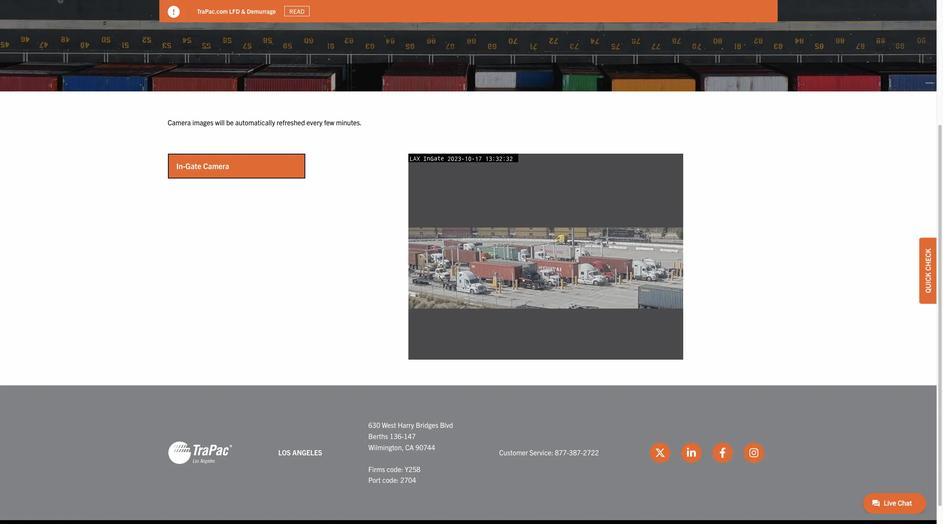 Task type: locate. For each thing, give the bounding box(es) containing it.
trapac.com lfd & demurrage
[[197, 7, 276, 15]]

1 horizontal spatial camera
[[203, 161, 229, 171]]

demurrage
[[247, 7, 276, 15]]

quick
[[925, 273, 933, 293]]

camera
[[168, 118, 191, 127], [203, 161, 229, 171]]

bridges
[[416, 421, 439, 430]]

877-
[[555, 449, 570, 458]]

camera left images
[[168, 118, 191, 127]]

in-gate camera
[[176, 161, 229, 171]]

camera inside "link"
[[203, 161, 229, 171]]

firms code:  y258 port code:  2704
[[369, 465, 421, 485]]

2704
[[401, 476, 417, 485]]

lfd
[[229, 7, 240, 15]]

387-
[[570, 449, 584, 458]]

be
[[226, 118, 234, 127]]

service:
[[530, 449, 554, 458]]

read
[[290, 7, 305, 15]]

gate
[[186, 161, 202, 171]]

solid image
[[168, 6, 180, 18]]

few
[[324, 118, 335, 127]]

camera right the gate
[[203, 161, 229, 171]]

footer containing 630 west harry bridges blvd
[[0, 386, 938, 525]]

code:
[[387, 465, 404, 474], [383, 476, 399, 485]]

in-gate camera main content
[[159, 117, 778, 360]]

angeles
[[293, 449, 323, 458]]

1 vertical spatial camera
[[203, 161, 229, 171]]

west
[[382, 421, 397, 430]]

1 vertical spatial code:
[[383, 476, 399, 485]]

refreshed
[[277, 118, 305, 127]]

los angeles
[[279, 449, 323, 458]]

y258
[[405, 465, 421, 474]]

footer
[[0, 386, 938, 525]]

wilmington,
[[369, 443, 404, 452]]

code: right port
[[383, 476, 399, 485]]

firms
[[369, 465, 385, 474]]

0 horizontal spatial camera
[[168, 118, 191, 127]]

code: up '2704'
[[387, 465, 404, 474]]

check
[[925, 249, 933, 271]]



Task type: vqa. For each thing, say whether or not it's contained in the screenshot.
minutes.
yes



Task type: describe. For each thing, give the bounding box(es) containing it.
in-
[[176, 161, 186, 171]]

blvd
[[440, 421, 453, 430]]

camera images will be automatically refreshed every few minutes.
[[168, 118, 362, 127]]

trapac.com
[[197, 7, 228, 15]]

630 west harry bridges blvd berths 136-147 wilmington, ca 90744
[[369, 421, 453, 452]]

minutes.
[[336, 118, 362, 127]]

read link
[[285, 6, 310, 16]]

0 vertical spatial camera
[[168, 118, 191, 127]]

port
[[369, 476, 381, 485]]

los angeles image
[[168, 442, 232, 466]]

every
[[307, 118, 323, 127]]

in-gate camera link
[[169, 155, 305, 178]]

630
[[369, 421, 381, 430]]

customer service: 877-387-2722
[[500, 449, 599, 458]]

in-gate camera image
[[409, 154, 684, 360]]

0 vertical spatial code:
[[387, 465, 404, 474]]

images
[[193, 118, 214, 127]]

automatically
[[235, 118, 275, 127]]

90744
[[416, 443, 436, 452]]

customer
[[500, 449, 528, 458]]

2722
[[584, 449, 599, 458]]

quick check link
[[920, 238, 938, 304]]

147
[[404, 432, 416, 441]]

quick check
[[925, 249, 933, 293]]

los
[[279, 449, 291, 458]]

harry
[[398, 421, 415, 430]]

will
[[215, 118, 225, 127]]

ca
[[406, 443, 414, 452]]

&
[[242, 7, 246, 15]]

136-
[[390, 432, 404, 441]]

berths
[[369, 432, 388, 441]]



